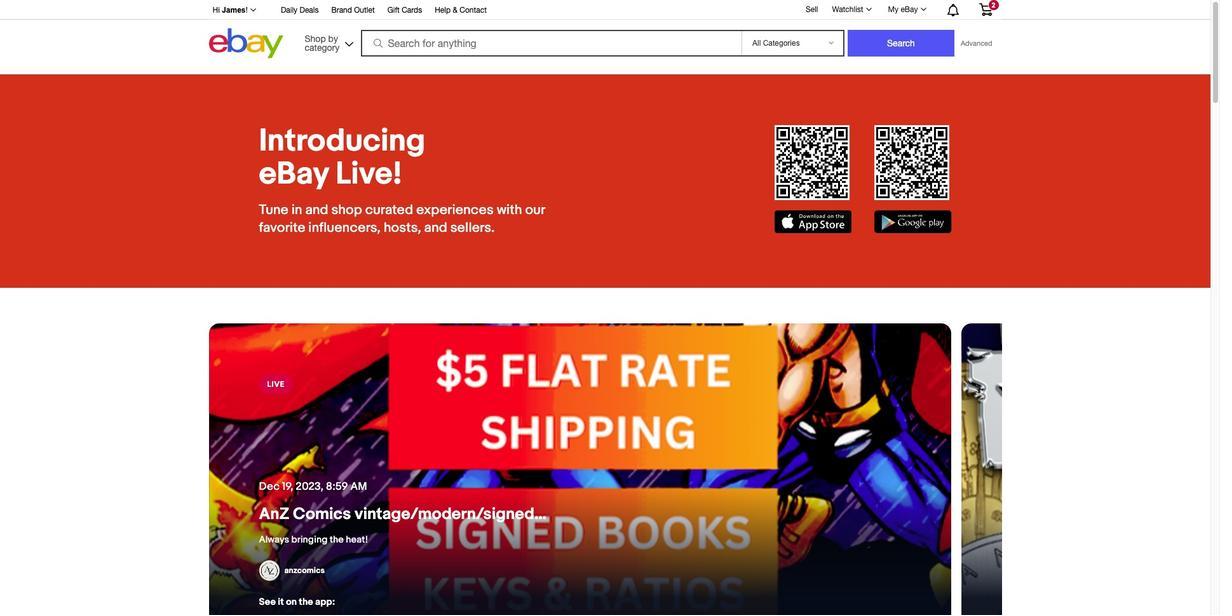 Task type: locate. For each thing, give the bounding box(es) containing it.
the right on
[[299, 596, 313, 608]]

1 vertical spatial ebay
[[259, 156, 329, 193]]

1 horizontal spatial ebay
[[901, 5, 918, 14]]

ebay
[[901, 5, 918, 14], [259, 156, 329, 193]]

advanced link
[[955, 31, 999, 56]]

always
[[259, 534, 289, 546]]

0 vertical spatial ebay
[[901, 5, 918, 14]]

0 horizontal spatial by
[[328, 33, 338, 44]]

bringing
[[291, 534, 328, 546]]

and down experiences
[[424, 220, 447, 236]]

anzcomics
[[284, 566, 325, 576]]

1 vertical spatial by
[[647, 505, 665, 524]]

gift cards link
[[387, 4, 422, 18]]

our
[[525, 202, 545, 219]]

advanced
[[961, 39, 992, 47]]

by
[[328, 33, 338, 44], [647, 505, 665, 524]]

ebay up 'in'
[[259, 156, 329, 193]]

favorite
[[259, 220, 305, 236]]

0 vertical spatial by
[[328, 33, 338, 44]]

vintage/modern/signed
[[355, 505, 534, 524]]

2 link
[[971, 0, 1000, 18]]

app:
[[315, 596, 335, 608]]

with
[[497, 202, 522, 219]]

watchlist
[[832, 5, 863, 14]]

hi james !
[[213, 6, 248, 15]]

and right 'in'
[[305, 202, 328, 219]]

qrcode image
[[775, 125, 849, 200], [875, 125, 950, 200]]

see
[[259, 596, 276, 608]]

sellers.
[[450, 220, 495, 236]]

by right shop
[[328, 33, 338, 44]]

ebay right my
[[901, 5, 918, 14]]

tune in and shop curated experiences with our favorite influencers, hosts, and sellers.
[[259, 202, 545, 236]]

by inside shop by category
[[328, 33, 338, 44]]

0 vertical spatial and
[[305, 202, 328, 219]]

1 vertical spatial and
[[424, 220, 447, 236]]

account navigation
[[206, 0, 1002, 20]]

my
[[888, 5, 899, 14]]

0 horizontal spatial the
[[299, 596, 313, 608]]

0 horizontal spatial qrcode image
[[775, 125, 849, 200]]

contact
[[460, 6, 487, 15]]

!
[[246, 6, 248, 15]]

ebay inside account navigation
[[901, 5, 918, 14]]

brand outlet link
[[331, 4, 375, 18]]

help & contact
[[435, 6, 487, 15]]

introducing ebay live!
[[259, 123, 425, 193]]

0 horizontal spatial and
[[305, 202, 328, 219]]

None submit
[[848, 30, 955, 57]]

the
[[330, 534, 344, 546], [299, 596, 313, 608]]

live
[[267, 379, 285, 390]]

and
[[305, 202, 328, 219], [424, 220, 447, 236]]

2 qrcode image from the left
[[875, 125, 950, 200]]

1 horizontal spatial and
[[424, 220, 447, 236]]

0 horizontal spatial ebay
[[259, 156, 329, 193]]

shop by category
[[305, 33, 339, 52]]

always bringing the heat!
[[259, 534, 368, 546]]

2
[[992, 1, 996, 9]]

comics
[[293, 505, 351, 524]]

0 vertical spatial the
[[330, 534, 344, 546]]

deals
[[300, 6, 319, 15]]

experiences
[[416, 202, 494, 219]]

by left saul
[[647, 505, 665, 524]]

help & contact link
[[435, 4, 487, 18]]

1 horizontal spatial qrcode image
[[875, 125, 950, 200]]

curated
[[365, 202, 413, 219]]

sell link
[[800, 5, 824, 14]]

the left 'heat!'
[[330, 534, 344, 546]]

ebay for my
[[901, 5, 918, 14]]

help
[[435, 6, 451, 15]]

brand outlet
[[331, 6, 375, 15]]

ebay inside introducing ebay live!
[[259, 156, 329, 193]]



Task type: vqa. For each thing, say whether or not it's contained in the screenshot.
'AnZ Comics vintage/modern/signed books Hosted by Saul'
yes



Task type: describe. For each thing, give the bounding box(es) containing it.
daily deals link
[[281, 4, 319, 18]]

category
[[305, 42, 339, 52]]

in
[[291, 202, 302, 219]]

8:59
[[326, 480, 348, 493]]

anz comics vintage/modern/signed books hosted by saul
[[259, 505, 701, 524]]

my ebay link
[[881, 2, 932, 17]]

2023,
[[296, 480, 323, 493]]

see it on the app:
[[259, 596, 335, 608]]

anzcomics link
[[259, 561, 325, 581]]

shop
[[305, 33, 326, 44]]

dec 19, 2023, 8:59 am
[[259, 480, 367, 493]]

outlet
[[354, 6, 375, 15]]

brand
[[331, 6, 352, 15]]

books
[[538, 505, 585, 524]]

shop by category button
[[299, 28, 356, 56]]

hi
[[213, 6, 220, 15]]

1 horizontal spatial by
[[647, 505, 665, 524]]

daily deals
[[281, 6, 319, 15]]

am
[[350, 480, 367, 493]]

shop
[[331, 202, 362, 219]]

hosted
[[588, 505, 643, 524]]

on
[[286, 596, 297, 608]]

dec
[[259, 480, 280, 493]]

watchlist link
[[825, 2, 877, 17]]

cards
[[402, 6, 422, 15]]

introducing<br/>ebay live! element
[[259, 123, 570, 193]]

it
[[278, 596, 284, 608]]

19,
[[282, 480, 293, 493]]

shop by category banner
[[206, 0, 1002, 74]]

hosts,
[[384, 220, 421, 236]]

my ebay
[[888, 5, 918, 14]]

daily
[[281, 6, 297, 15]]

Search for anything text field
[[363, 31, 739, 55]]

live!
[[336, 156, 402, 193]]

anzcomics image
[[259, 561, 279, 581]]

anz
[[259, 505, 289, 524]]

1 horizontal spatial the
[[330, 534, 344, 546]]

introducing
[[259, 123, 425, 160]]

none submit inside shop by category banner
[[848, 30, 955, 57]]

tune
[[259, 202, 288, 219]]

heat!
[[346, 534, 368, 546]]

1 vertical spatial the
[[299, 596, 313, 608]]

ebay for introducing
[[259, 156, 329, 193]]

gift
[[387, 6, 400, 15]]

saul
[[668, 505, 701, 524]]

&
[[453, 6, 458, 15]]

1 qrcode image from the left
[[775, 125, 849, 200]]

sell
[[806, 5, 818, 14]]

influencers,
[[308, 220, 381, 236]]

james
[[222, 6, 246, 15]]

gift cards
[[387, 6, 422, 15]]



